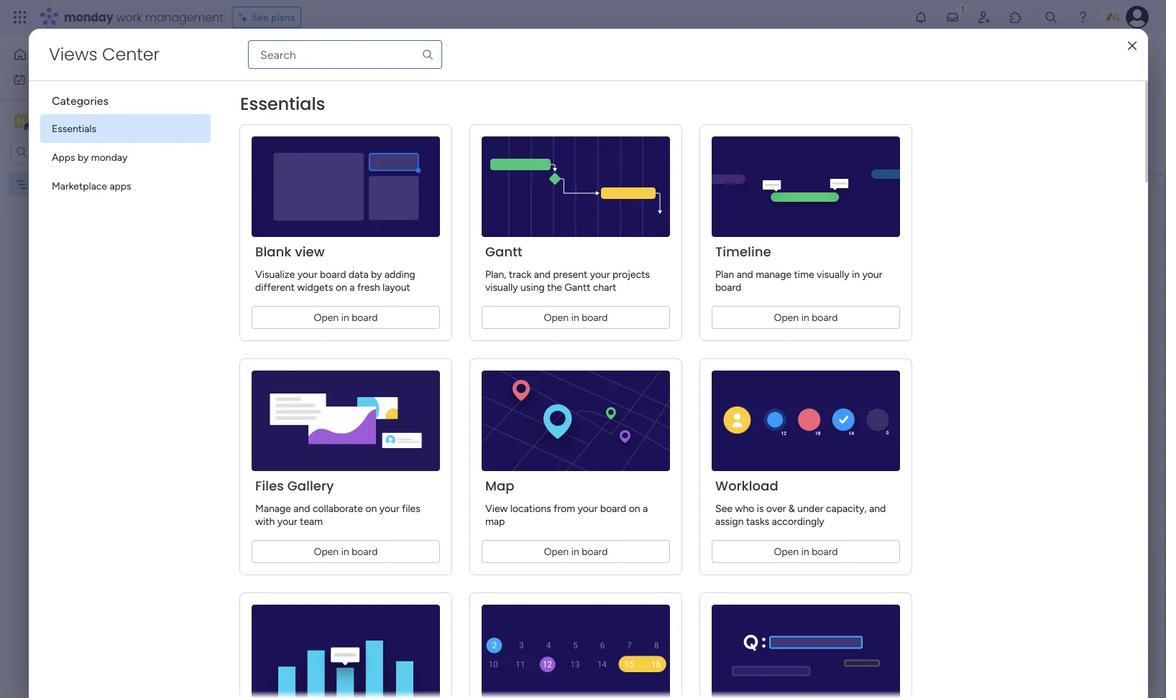 Task type: locate. For each thing, give the bounding box(es) containing it.
the
[[547, 281, 562, 294]]

on right collaborate
[[366, 503, 377, 515]]

1 vertical spatial a
[[643, 503, 648, 515]]

home button
[[9, 43, 155, 66]]

work
[[116, 9, 142, 25], [48, 73, 70, 86]]

0 horizontal spatial main
[[33, 114, 58, 128]]

your up chart
[[590, 269, 610, 281]]

and inside timeline plan and manage time visually in your board
[[737, 269, 753, 281]]

board up views
[[812, 312, 838, 324]]

apps by monday option
[[40, 143, 211, 172]]

gallery down kanban
[[819, 225, 851, 237]]

blank inside blank view visualize your board data by adding different widgets on a fresh layout
[[255, 243, 292, 261]]

and inside files gallery manage and collaborate on your files with your team
[[294, 503, 310, 515]]

open down the at the top left of the page
[[544, 312, 569, 324]]

a inside map view locations from your board on a map
[[643, 503, 648, 515]]

work up center
[[116, 9, 142, 25]]

your inside map view locations from your board on a map
[[578, 503, 598, 515]]

open in board button down "accordingly"
[[712, 541, 900, 564]]

timeline
[[715, 243, 771, 261]]

board down "accordingly"
[[812, 546, 838, 558]]

in down "accordingly"
[[801, 546, 809, 558]]

files up manage
[[255, 477, 284, 496]]

accordingly
[[772, 516, 824, 528]]

1 vertical spatial first
[[50, 179, 68, 191]]

main table
[[378, 51, 425, 64]]

essentials inside option
[[52, 123, 96, 135]]

0 horizontal spatial work
[[48, 73, 70, 86]]

&
[[789, 503, 795, 515]]

0 vertical spatial form
[[244, 90, 266, 102]]

first inside list box
[[50, 179, 68, 191]]

visually
[[817, 269, 850, 281], [485, 281, 518, 294]]

1 horizontal spatial essentials
[[240, 92, 325, 116]]

workspace selection element
[[14, 113, 120, 131]]

gantt for gantt
[[797, 133, 823, 145]]

0 vertical spatial main
[[378, 51, 399, 64]]

your
[[297, 269, 317, 281], [590, 269, 610, 281], [862, 269, 882, 281], [728, 294, 765, 318], [379, 503, 399, 515], [578, 503, 598, 515], [277, 516, 297, 528]]

blank up visualize
[[255, 243, 292, 261]]

in inside timeline plan and manage time visually in your board
[[852, 269, 860, 281]]

your down plan
[[728, 294, 765, 318]]

open down widgets
[[314, 312, 339, 324]]

open in board down fresh
[[314, 312, 378, 324]]

first down see plans button
[[251, 47, 282, 71]]

open in board down the at the top left of the page
[[544, 312, 608, 324]]

inbox image
[[945, 10, 960, 24]]

open in board button down collaborate
[[252, 541, 440, 564]]

0 horizontal spatial on
[[336, 281, 347, 294]]

main right workspace image
[[33, 114, 58, 128]]

build form button
[[640, 342, 716, 371]]

open up 'more'
[[774, 312, 799, 324]]

categories list box
[[40, 81, 222, 201]]

0 horizontal spatial essentials
[[52, 123, 96, 135]]

board down apps by monday
[[71, 179, 97, 191]]

in for plan
[[801, 312, 809, 324]]

open in board button for gantt
[[482, 306, 670, 329]]

my down home
[[32, 73, 45, 86]]

essentials
[[240, 92, 325, 116], [52, 123, 96, 135]]

2 vertical spatial gantt
[[565, 281, 591, 294]]

in up more views
[[801, 312, 809, 324]]

and inside workload see who is over & under capacity, and assign tasks accordingly
[[869, 503, 886, 515]]

1 horizontal spatial work
[[116, 9, 142, 25]]

1 horizontal spatial view
[[823, 271, 844, 283]]

open in board button for files gallery
[[252, 541, 440, 564]]

open in board button down fresh
[[252, 306, 440, 329]]

board right from
[[600, 503, 626, 515]]

visually inside gantt plan, track and present your projects visually using the gantt chart
[[485, 281, 518, 294]]

2 horizontal spatial on
[[629, 503, 640, 515]]

your inside gantt plan, track and present your projects visually using the gantt chart
[[590, 269, 610, 281]]

tasks
[[746, 516, 769, 528]]

view
[[295, 243, 325, 261], [823, 271, 844, 283]]

main workspace
[[33, 114, 118, 128]]

center
[[102, 42, 160, 67]]

0 horizontal spatial visually
[[485, 281, 518, 294]]

plans
[[271, 11, 295, 23]]

on inside files gallery manage and collaborate on your files with your team
[[366, 503, 377, 515]]

board up widgets
[[320, 269, 346, 281]]

1 vertical spatial monday
[[91, 151, 127, 164]]

assign
[[715, 516, 744, 528]]

0 vertical spatial gallery
[[819, 225, 851, 237]]

workspace
[[61, 114, 118, 128]]

map view locations from your board on a map
[[485, 477, 648, 528]]

workspace image
[[14, 113, 28, 129]]

in for plan,
[[571, 312, 579, 324]]

your right blank view
[[862, 269, 882, 281]]

open in board down "accordingly"
[[774, 546, 838, 558]]

views
[[49, 42, 97, 67], [808, 85, 836, 97]]

in down from
[[571, 546, 579, 558]]

1 horizontal spatial a
[[643, 503, 648, 515]]

open in board down collaborate
[[314, 546, 378, 558]]

my first board down apps
[[34, 179, 97, 191]]

0 vertical spatial views
[[49, 42, 97, 67]]

a
[[350, 281, 355, 294], [643, 503, 648, 515]]

gallery inside files gallery manage and collaborate on your files with your team
[[287, 477, 334, 496]]

0 vertical spatial gantt
[[797, 133, 823, 145]]

in
[[852, 269, 860, 281], [341, 312, 349, 324], [571, 312, 579, 324], [801, 312, 809, 324], [341, 546, 349, 558], [571, 546, 579, 558], [801, 546, 809, 558]]

form for build form
[[679, 350, 704, 363]]

open for blank view
[[314, 312, 339, 324]]

files gallery
[[797, 225, 851, 237]]

first down apps
[[50, 179, 68, 191]]

in down collaborate
[[341, 546, 349, 558]]

gallery up collaborate
[[287, 477, 334, 496]]

my left marketplace
[[34, 179, 48, 191]]

1 horizontal spatial gallery
[[819, 225, 851, 237]]

1 vertical spatial see
[[715, 503, 733, 515]]

notifications image
[[914, 10, 928, 24]]

blank view visualize your board data by adding different widgets on a fresh layout
[[255, 243, 415, 294]]

gantt for gantt plan, track and present your projects visually using the gantt chart
[[485, 243, 522, 261]]

1 vertical spatial gallery
[[287, 477, 334, 496]]

files down kanban
[[797, 225, 817, 237]]

0 vertical spatial a
[[350, 281, 355, 294]]

categories
[[52, 94, 109, 107]]

monday inside option
[[91, 151, 127, 164]]

Search for a column type search field
[[248, 40, 442, 69]]

open in board up more views
[[774, 312, 838, 324]]

form inside button
[[244, 90, 266, 102]]

Search in workspace field
[[30, 144, 120, 160]]

files for files gallery
[[797, 225, 817, 237]]

by right apps
[[78, 151, 89, 164]]

gallery for files gallery manage and collaborate on your files with your team
[[287, 477, 334, 496]]

0 vertical spatial my
[[222, 47, 247, 71]]

1 vertical spatial blank
[[797, 271, 821, 283]]

open
[[314, 312, 339, 324], [544, 312, 569, 324], [774, 312, 799, 324], [314, 546, 339, 558], [544, 546, 569, 558], [774, 546, 799, 558]]

on right from
[[629, 503, 640, 515]]

by right powered
[[337, 89, 349, 103]]

and up the using
[[534, 269, 551, 281]]

main
[[378, 51, 399, 64], [33, 114, 58, 128]]

files inside files gallery manage and collaborate on your files with your team
[[255, 477, 284, 496]]

0 vertical spatial first
[[251, 47, 282, 71]]

monday
[[64, 9, 113, 25], [91, 151, 127, 164]]

1 horizontal spatial first
[[251, 47, 282, 71]]

table up workforms logo
[[402, 51, 425, 64]]

1 horizontal spatial form
[[679, 350, 704, 363]]

open in board button
[[252, 306, 440, 329], [482, 306, 670, 329], [712, 306, 900, 329], [252, 541, 440, 564], [482, 541, 670, 564], [712, 541, 900, 564]]

form down the time
[[770, 294, 811, 318]]

gantt
[[797, 133, 823, 145], [485, 243, 522, 261], [565, 281, 591, 294]]

marketplace apps
[[52, 180, 131, 192]]

let's
[[545, 294, 580, 318]]

1 vertical spatial files
[[255, 477, 284, 496]]

0 horizontal spatial gallery
[[287, 477, 334, 496]]

2 horizontal spatial form
[[770, 294, 811, 318]]

None search field
[[248, 40, 442, 69]]

see plans
[[251, 11, 295, 23]]

0 vertical spatial my first board
[[222, 47, 337, 71]]

table down board views
[[797, 110, 820, 122]]

view for blank view
[[823, 271, 844, 283]]

option
[[0, 172, 183, 175]]

open in board button for blank view
[[252, 306, 440, 329]]

2 horizontal spatial gantt
[[797, 133, 823, 145]]

work for monday
[[116, 9, 142, 25]]

0 horizontal spatial see
[[251, 11, 269, 23]]

main inside button
[[378, 51, 399, 64]]

board inside blank view visualize your board data by adding different widgets on a fresh layout
[[320, 269, 346, 281]]

0 horizontal spatial form
[[244, 90, 266, 102]]

0 vertical spatial visually
[[817, 269, 850, 281]]

board down fresh
[[352, 312, 378, 324]]

visually right the time
[[817, 269, 850, 281]]

and inside gantt plan, track and present your projects visually using the gantt chart
[[534, 269, 551, 281]]

apps image
[[1009, 10, 1023, 24]]

form for edit form
[[244, 90, 266, 102]]

view up widgets
[[295, 243, 325, 261]]

1 horizontal spatial visually
[[817, 269, 850, 281]]

1 vertical spatial main
[[33, 114, 58, 128]]

search everything image
[[1044, 10, 1058, 24]]

gallery
[[819, 225, 851, 237], [287, 477, 334, 496]]

apps
[[52, 151, 75, 164]]

gantt down present
[[565, 281, 591, 294]]

form right edit
[[244, 90, 266, 102]]

a inside blank view visualize your board data by adding different widgets on a fresh layout
[[350, 281, 355, 294]]

work inside my work button
[[48, 73, 70, 86]]

0 horizontal spatial blank
[[255, 243, 292, 261]]

main up workforms logo
[[378, 51, 399, 64]]

board down map view locations from your board on a map
[[582, 546, 608, 558]]

visually down the 'plan,'
[[485, 281, 518, 294]]

0 vertical spatial essentials
[[240, 92, 325, 116]]

collaborate
[[313, 503, 363, 515]]

monday up home button
[[64, 9, 113, 25]]

in left the start
[[571, 312, 579, 324]]

2 vertical spatial my
[[34, 179, 48, 191]]

essentials up search in workspace field on the top left
[[52, 123, 96, 135]]

work for my
[[48, 73, 70, 86]]

my first board
[[222, 47, 337, 71], [34, 179, 97, 191]]

open in board button down the at the top left of the page
[[482, 306, 670, 329]]

views right board
[[808, 85, 836, 97]]

main inside the workspace selection element
[[33, 114, 58, 128]]

1 horizontal spatial on
[[366, 503, 377, 515]]

1 vertical spatial views
[[808, 85, 836, 97]]

first
[[251, 47, 282, 71], [50, 179, 68, 191]]

1 vertical spatial view
[[823, 271, 844, 283]]

1 horizontal spatial my first board
[[222, 47, 337, 71]]

from
[[554, 503, 575, 515]]

invite members image
[[977, 10, 991, 24]]

on right widgets
[[336, 281, 347, 294]]

open in board button down from
[[482, 541, 670, 564]]

my
[[222, 47, 247, 71], [32, 73, 45, 86], [34, 179, 48, 191]]

files for files gallery manage and collaborate on your files with your team
[[255, 477, 284, 496]]

open for gantt
[[544, 312, 569, 324]]

0 horizontal spatial gantt
[[485, 243, 522, 261]]

0 vertical spatial view
[[295, 243, 325, 261]]

form
[[244, 90, 266, 102], [770, 294, 811, 318], [679, 350, 704, 363]]

and right plan
[[737, 269, 753, 281]]

by down projects
[[629, 294, 650, 318]]

open for workload
[[774, 546, 799, 558]]

gantt up the 'plan,'
[[485, 243, 522, 261]]

by
[[337, 89, 349, 103], [78, 151, 89, 164], [371, 269, 382, 281], [629, 294, 650, 318]]

see inside workload see who is over & under capacity, and assign tasks accordingly
[[715, 503, 733, 515]]

my first board inside field
[[222, 47, 337, 71]]

0 horizontal spatial files
[[255, 477, 284, 496]]

gantt plan, track and present your projects visually using the gantt chart
[[485, 243, 650, 294]]

1 vertical spatial essentials
[[52, 123, 96, 135]]

0 vertical spatial see
[[251, 11, 269, 23]]

my first board down plans
[[222, 47, 337, 71]]

by up fresh
[[371, 269, 382, 281]]

edit form
[[224, 90, 266, 102]]

and
[[534, 269, 551, 281], [737, 269, 753, 281], [294, 503, 310, 515], [869, 503, 886, 515]]

0 horizontal spatial my first board
[[34, 179, 97, 191]]

see up assign
[[715, 503, 733, 515]]

0 vertical spatial files
[[797, 225, 817, 237]]

2 vertical spatial form
[[679, 350, 704, 363]]

open down the team at bottom left
[[314, 546, 339, 558]]

open in board for blank view
[[314, 312, 378, 324]]

board down plan
[[715, 281, 742, 294]]

1 horizontal spatial files
[[797, 225, 817, 237]]

and up the team at bottom left
[[294, 503, 310, 515]]

your up widgets
[[297, 269, 317, 281]]

0 vertical spatial work
[[116, 9, 142, 25]]

work down home
[[48, 73, 70, 86]]

0 horizontal spatial view
[[295, 243, 325, 261]]

in down the data
[[341, 312, 349, 324]]

0 horizontal spatial a
[[350, 281, 355, 294]]

1 vertical spatial visually
[[485, 281, 518, 294]]

form inside button
[[679, 350, 704, 363]]

essentials option
[[40, 114, 211, 143]]

monday up apps
[[91, 151, 127, 164]]

view right the time
[[823, 271, 844, 283]]

open in board button up more views
[[712, 306, 900, 329]]

views
[[805, 341, 831, 353]]

view inside blank view visualize your board data by adding different widgets on a fresh layout
[[295, 243, 325, 261]]

1 horizontal spatial see
[[715, 503, 733, 515]]

views up my work button
[[49, 42, 97, 67]]

my up edit
[[222, 47, 247, 71]]

in for view
[[571, 546, 579, 558]]

blank
[[255, 243, 292, 261], [797, 271, 821, 283]]

0 vertical spatial table
[[402, 51, 425, 64]]

0 vertical spatial blank
[[255, 243, 292, 261]]

form right build
[[679, 350, 704, 363]]

1 horizontal spatial main
[[378, 51, 399, 64]]

open in board down from
[[544, 546, 608, 558]]

0 horizontal spatial table
[[402, 51, 425, 64]]

apps
[[110, 180, 131, 192]]

open in board
[[314, 312, 378, 324], [544, 312, 608, 324], [774, 312, 838, 324], [314, 546, 378, 558], [544, 546, 608, 558], [774, 546, 838, 558]]

board down chart
[[582, 312, 608, 324]]

table
[[402, 51, 425, 64], [797, 110, 820, 122]]

1 vertical spatial gantt
[[485, 243, 522, 261]]

1 image
[[956, 1, 969, 17]]

views center
[[49, 42, 160, 67]]

plan,
[[485, 269, 506, 281]]

1 vertical spatial table
[[797, 110, 820, 122]]

1 vertical spatial my first board
[[34, 179, 97, 191]]

files
[[797, 225, 817, 237], [255, 477, 284, 496]]

1 horizontal spatial views
[[808, 85, 836, 97]]

my inside my work button
[[32, 73, 45, 86]]

your inside blank view visualize your board data by adding different widgets on a fresh layout
[[297, 269, 317, 281]]

in right blank view
[[852, 269, 860, 281]]

in for gallery
[[341, 546, 349, 558]]

essentials down the my first board field
[[240, 92, 325, 116]]

0 horizontal spatial first
[[50, 179, 68, 191]]

help image
[[1076, 10, 1090, 24]]

open down from
[[544, 546, 569, 558]]

open in board for timeline
[[774, 312, 838, 324]]

your right from
[[578, 503, 598, 515]]

blank right manage
[[797, 271, 821, 283]]

1 vertical spatial work
[[48, 73, 70, 86]]

1 vertical spatial my
[[32, 73, 45, 86]]

1 horizontal spatial blank
[[797, 271, 821, 283]]

gantt up calendar
[[797, 133, 823, 145]]

and right capacity,
[[869, 503, 886, 515]]

board up powered
[[286, 47, 337, 71]]

open down "accordingly"
[[774, 546, 799, 558]]

see
[[251, 11, 269, 23], [715, 503, 733, 515]]

see left plans
[[251, 11, 269, 23]]

1 horizontal spatial table
[[797, 110, 820, 122]]

board
[[286, 47, 337, 71], [71, 179, 97, 191], [320, 269, 346, 281], [715, 281, 742, 294], [352, 312, 378, 324], [582, 312, 608, 324], [812, 312, 838, 324], [600, 503, 626, 515], [352, 546, 378, 558], [582, 546, 608, 558], [812, 546, 838, 558]]



Task type: vqa. For each thing, say whether or not it's contained in the screenshot.


Task type: describe. For each thing, give the bounding box(es) containing it.
my first board list box
[[0, 170, 183, 391]]

time
[[794, 269, 814, 281]]

categories heading
[[40, 81, 211, 114]]

more
[[779, 341, 803, 353]]

build form
[[651, 350, 704, 363]]

manage
[[756, 269, 792, 281]]

over
[[766, 503, 786, 515]]

board inside map view locations from your board on a map
[[600, 503, 626, 515]]

in for see
[[801, 546, 809, 558]]

your inside timeline plan and manage time visually in your board
[[862, 269, 882, 281]]

workforms logo image
[[355, 84, 436, 107]]

first inside field
[[251, 47, 282, 71]]

main for main table
[[378, 51, 399, 64]]

files
[[402, 503, 420, 515]]

by inside blank view visualize your board data by adding different widgets on a fresh layout
[[371, 269, 382, 281]]

see inside button
[[251, 11, 269, 23]]

is
[[757, 503, 764, 515]]

search image
[[421, 48, 434, 61]]

my work button
[[9, 68, 155, 91]]

open in board button for workload
[[712, 541, 900, 564]]

locations
[[510, 503, 551, 515]]

open in board for workload
[[774, 546, 838, 558]]

blank for blank view
[[797, 271, 821, 283]]

apps by monday
[[52, 151, 127, 164]]

select product image
[[13, 10, 27, 24]]

blank for blank view visualize your board data by adding different widgets on a fresh layout
[[255, 243, 292, 261]]

marketplace apps option
[[40, 172, 211, 201]]

board
[[779, 85, 806, 97]]

projects
[[613, 269, 650, 281]]

files gallery manage and collaborate on your files with your team
[[255, 477, 420, 528]]

layout
[[383, 281, 410, 294]]

data
[[349, 269, 369, 281]]

powered by
[[289, 89, 349, 103]]

kanban
[[797, 202, 830, 214]]

open in board for map
[[544, 546, 608, 558]]

board inside timeline plan and manage time visually in your board
[[715, 281, 742, 294]]

workload
[[715, 477, 779, 496]]

open for files gallery
[[314, 546, 339, 558]]

building
[[654, 294, 723, 318]]

blank view
[[797, 271, 844, 283]]

view
[[485, 503, 508, 515]]

My first board field
[[219, 47, 340, 71]]

open in board for gantt
[[544, 312, 608, 324]]

my work
[[32, 73, 70, 86]]

powered
[[289, 89, 334, 103]]

manage
[[255, 503, 291, 515]]

workload see who is over & under capacity, and assign tasks accordingly
[[715, 477, 886, 528]]

your left files
[[379, 503, 399, 515]]

more views
[[779, 341, 831, 353]]

edit form button
[[218, 84, 271, 107]]

view for blank view visualize your board data by adding different widgets on a fresh layout
[[295, 243, 325, 261]]

visually inside timeline plan and manage time visually in your board
[[817, 269, 850, 281]]

management
[[145, 9, 223, 25]]

timeline plan and manage time visually in your board
[[715, 243, 882, 294]]

by inside option
[[78, 151, 89, 164]]

your down manage
[[277, 516, 297, 528]]

chart
[[593, 281, 616, 294]]

widgets
[[297, 281, 333, 294]]

under
[[798, 503, 824, 515]]

board views
[[779, 85, 836, 97]]

open for map
[[544, 546, 569, 558]]

marketplace
[[52, 180, 107, 192]]

open in board button for map
[[482, 541, 670, 564]]

different
[[255, 281, 295, 294]]

m
[[17, 115, 25, 127]]

fresh
[[357, 281, 380, 294]]

edit
[[224, 90, 242, 102]]

map
[[485, 477, 515, 496]]

dapulse x slim image
[[1128, 41, 1137, 51]]

who
[[735, 503, 754, 515]]

open in board for files gallery
[[314, 546, 378, 558]]

on inside map view locations from your board on a map
[[629, 503, 640, 515]]

0 vertical spatial monday
[[64, 9, 113, 25]]

my inside my first board list box
[[34, 179, 48, 191]]

track
[[509, 269, 532, 281]]

team
[[300, 516, 323, 528]]

let's start by building your form
[[545, 294, 811, 318]]

1 vertical spatial form
[[770, 294, 811, 318]]

plan
[[715, 269, 734, 281]]

on inside blank view visualize your board data by adding different widgets on a fresh layout
[[336, 281, 347, 294]]

main for main workspace
[[33, 114, 58, 128]]

present
[[553, 269, 588, 281]]

board inside list box
[[71, 179, 97, 191]]

my inside field
[[222, 47, 247, 71]]

calendar
[[797, 179, 837, 191]]

in for view
[[341, 312, 349, 324]]

open for timeline
[[774, 312, 799, 324]]

gallery for files gallery
[[819, 225, 851, 237]]

visualize
[[255, 269, 295, 281]]

monday work management
[[64, 9, 223, 25]]

1 horizontal spatial gantt
[[565, 281, 591, 294]]

board down collaborate
[[352, 546, 378, 558]]

0 horizontal spatial views
[[49, 42, 97, 67]]

my first board inside my first board list box
[[34, 179, 97, 191]]

capacity,
[[826, 503, 867, 515]]

open in board button for timeline
[[712, 306, 900, 329]]

build
[[651, 350, 677, 363]]

adding
[[385, 269, 415, 281]]

main table button
[[355, 46, 436, 69]]

board inside field
[[286, 47, 337, 71]]

table inside main table button
[[402, 51, 425, 64]]

map
[[485, 516, 505, 528]]

see plans button
[[232, 6, 301, 28]]

home
[[33, 49, 61, 61]]

start
[[585, 294, 624, 318]]

using
[[521, 281, 545, 294]]

john smith image
[[1126, 6, 1149, 29]]

with
[[255, 516, 275, 528]]



